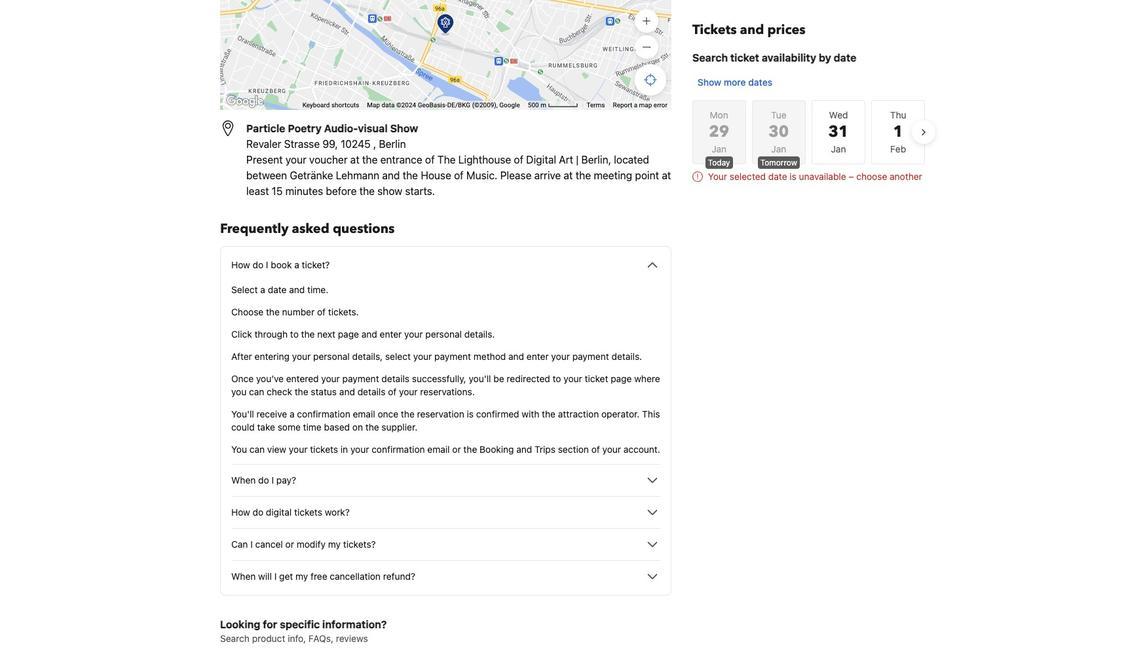 Task type: vqa. For each thing, say whether or not it's contained in the screenshot.
details,
yes



Task type: locate. For each thing, give the bounding box(es) containing it.
date down 'tomorrow'
[[768, 171, 787, 182]]

search down tickets
[[692, 52, 728, 64]]

0 horizontal spatial enter
[[380, 329, 402, 340]]

i for book
[[266, 259, 268, 271]]

details up "once"
[[357, 387, 385, 398]]

0 vertical spatial details.
[[464, 329, 495, 340]]

get
[[279, 571, 293, 582]]

0 vertical spatial do
[[253, 259, 263, 271]]

1 vertical spatial page
[[611, 373, 632, 385]]

enter up redirected
[[527, 351, 549, 362]]

of
[[425, 154, 435, 166], [514, 154, 523, 166], [454, 170, 464, 181], [317, 307, 326, 318], [388, 387, 396, 398], [591, 444, 600, 455]]

how do i book a ticket?
[[231, 259, 330, 271]]

art
[[559, 154, 573, 166]]

wed
[[829, 109, 848, 121]]

i inside when will i get my free cancellation refund? dropdown button
[[274, 571, 277, 582]]

jan up 'tomorrow'
[[771, 143, 786, 155]]

when inside 'when do i pay?' dropdown button
[[231, 475, 256, 486]]

section
[[558, 444, 589, 455]]

jan inside wed 31 jan
[[831, 143, 846, 155]]

31
[[828, 121, 849, 143]]

when down you
[[231, 475, 256, 486]]

1 horizontal spatial payment
[[434, 351, 471, 362]]

payment down the details,
[[342, 373, 379, 385]]

0 vertical spatial is
[[790, 171, 796, 182]]

details down select
[[382, 373, 410, 385]]

confirmation
[[297, 409, 350, 420], [372, 444, 425, 455]]

your
[[708, 171, 727, 182]]

or inside how do i book a ticket? element
[[452, 444, 461, 455]]

0 vertical spatial confirmation
[[297, 409, 350, 420]]

and left time.
[[289, 284, 305, 295]]

3 jan from the left
[[831, 143, 846, 155]]

when
[[231, 475, 256, 486], [231, 571, 256, 582]]

supplier.
[[382, 422, 417, 433]]

geobasis-
[[418, 102, 447, 109]]

voucher
[[309, 154, 348, 166]]

details. up the method
[[464, 329, 495, 340]]

2 horizontal spatial jan
[[831, 143, 846, 155]]

my right the "get" on the bottom left of the page
[[295, 571, 308, 582]]

personal
[[425, 329, 462, 340], [313, 351, 350, 362]]

i inside 'when do i pay?' dropdown button
[[272, 475, 274, 486]]

the up "supplier."
[[401, 409, 415, 420]]

or right the cancel
[[285, 539, 294, 550]]

a up some
[[290, 409, 295, 420]]

tickets
[[692, 21, 737, 39]]

and left prices
[[740, 21, 764, 39]]

0 horizontal spatial or
[[285, 539, 294, 550]]

you've
[[256, 373, 284, 385]]

1 vertical spatial or
[[285, 539, 294, 550]]

1 jan from the left
[[712, 143, 727, 155]]

0 vertical spatial can
[[249, 387, 264, 398]]

map
[[639, 102, 652, 109]]

1 vertical spatial enter
[[527, 351, 549, 362]]

page left where
[[611, 373, 632, 385]]

confirmed
[[476, 409, 519, 420]]

or
[[452, 444, 461, 455], [285, 539, 294, 550]]

a right book
[[294, 259, 299, 271]]

1 horizontal spatial at
[[564, 170, 573, 181]]

details. up where
[[612, 351, 642, 362]]

1 when from the top
[[231, 475, 256, 486]]

i left pay?
[[272, 475, 274, 486]]

email up on
[[353, 409, 375, 420]]

tickets left work?
[[294, 507, 322, 518]]

at down art
[[564, 170, 573, 181]]

1 horizontal spatial confirmation
[[372, 444, 425, 455]]

0 horizontal spatial personal
[[313, 351, 350, 362]]

details.
[[464, 329, 495, 340], [612, 351, 642, 362]]

the down "entered"
[[295, 387, 308, 398]]

my right modify
[[328, 539, 341, 550]]

page inside once you've entered your payment details successfully, you'll be redirected to your ticket page where you can check the status and details of your reservations.
[[611, 373, 632, 385]]

choose the number of tickets.
[[231, 307, 359, 318]]

1 vertical spatial search
[[220, 633, 250, 645]]

jan down 31
[[831, 143, 846, 155]]

1 horizontal spatial to
[[553, 373, 561, 385]]

1 vertical spatial personal
[[313, 351, 350, 362]]

to down "choose the number of tickets."
[[290, 329, 299, 340]]

i right can
[[250, 539, 253, 550]]

payment inside once you've entered your payment details successfully, you'll be redirected to your ticket page where you can check the status and details of your reservations.
[[342, 373, 379, 385]]

personal down next in the left of the page
[[313, 351, 350, 362]]

or down you'll receive a confirmation email once the reservation is confirmed with the attraction operator. this could take some time based on the supplier.
[[452, 444, 461, 455]]

2 vertical spatial date
[[268, 284, 287, 295]]

0 horizontal spatial show
[[390, 123, 418, 134]]

enter up select
[[380, 329, 402, 340]]

1 vertical spatial ticket
[[585, 373, 608, 385]]

1 vertical spatial confirmation
[[372, 444, 425, 455]]

ticket up show more dates
[[730, 52, 759, 64]]

date down how do i book a ticket?
[[268, 284, 287, 295]]

confirmation down "supplier."
[[372, 444, 425, 455]]

payment up successfully,
[[434, 351, 471, 362]]

of left the at the left
[[425, 154, 435, 166]]

today
[[708, 158, 730, 168]]

show up berlin
[[390, 123, 418, 134]]

0 horizontal spatial jan
[[712, 143, 727, 155]]

0 vertical spatial when
[[231, 475, 256, 486]]

to
[[290, 329, 299, 340], [553, 373, 561, 385]]

–
[[849, 171, 854, 182]]

show inside particle poetry audio-visual show revaler strasse 99, 10245 , berlin present your voucher at the entrance of the lighthouse of digital art | berlin, located between getränke lehmann and the house of music.     please arrive at the meeting point at least 15 minutes before the show starts.
[[390, 123, 418, 134]]

show left more
[[698, 77, 721, 88]]

jan up today
[[712, 143, 727, 155]]

1 horizontal spatial jan
[[771, 143, 786, 155]]

you
[[231, 387, 247, 398]]

1 vertical spatial email
[[427, 444, 450, 455]]

a inside dropdown button
[[294, 259, 299, 271]]

2 horizontal spatial date
[[834, 52, 856, 64]]

and inside once you've entered your payment details successfully, you'll be redirected to your ticket page where you can check the status and details of your reservations.
[[339, 387, 355, 398]]

1 vertical spatial details.
[[612, 351, 642, 362]]

you'll
[[469, 373, 491, 385]]

0 horizontal spatial email
[[353, 409, 375, 420]]

lighthouse
[[458, 154, 511, 166]]

show inside show more dates button
[[698, 77, 721, 88]]

and right status
[[339, 387, 355, 398]]

i inside "how do i book a ticket?" dropdown button
[[266, 259, 268, 271]]

at right point
[[662, 170, 671, 181]]

1 vertical spatial when
[[231, 571, 256, 582]]

tickets
[[310, 444, 338, 455], [294, 507, 322, 518]]

digital
[[266, 507, 292, 518]]

booking
[[480, 444, 514, 455]]

looking
[[220, 619, 260, 631]]

1 how from the top
[[231, 259, 250, 271]]

0 vertical spatial enter
[[380, 329, 402, 340]]

page right next in the left of the page
[[338, 329, 359, 340]]

trips
[[535, 444, 555, 455]]

map region
[[220, 0, 671, 110]]

through
[[254, 329, 288, 340]]

do left digital
[[253, 507, 263, 518]]

0 vertical spatial email
[[353, 409, 375, 420]]

how up can
[[231, 507, 250, 518]]

the down entrance
[[403, 170, 418, 181]]

0 horizontal spatial my
[[295, 571, 308, 582]]

i
[[266, 259, 268, 271], [272, 475, 274, 486], [250, 539, 253, 550], [274, 571, 277, 582]]

2 jan from the left
[[771, 143, 786, 155]]

once
[[231, 373, 254, 385]]

i left book
[[266, 259, 268, 271]]

digital
[[526, 154, 556, 166]]

tickets left in
[[310, 444, 338, 455]]

when do i pay?
[[231, 475, 296, 486]]

1 vertical spatial is
[[467, 409, 474, 420]]

1 horizontal spatial page
[[611, 373, 632, 385]]

when left will
[[231, 571, 256, 582]]

0 vertical spatial how
[[231, 259, 250, 271]]

and up the details,
[[361, 329, 377, 340]]

0 horizontal spatial to
[[290, 329, 299, 340]]

the
[[362, 154, 378, 166], [403, 170, 418, 181], [576, 170, 591, 181], [359, 185, 375, 197], [266, 307, 280, 318], [301, 329, 315, 340], [295, 387, 308, 398], [401, 409, 415, 420], [542, 409, 556, 420], [365, 422, 379, 433], [463, 444, 477, 455]]

product
[[252, 633, 285, 645]]

time.
[[307, 284, 328, 295]]

1 horizontal spatial ticket
[[730, 52, 759, 64]]

1 vertical spatial can
[[249, 444, 265, 455]]

my
[[328, 539, 341, 550], [295, 571, 308, 582]]

when inside when will i get my free cancellation refund? dropdown button
[[231, 571, 256, 582]]

at down 10245
[[350, 154, 360, 166]]

next
[[317, 329, 335, 340]]

0 horizontal spatial payment
[[342, 373, 379, 385]]

poetry
[[288, 123, 322, 134]]

the up through
[[266, 307, 280, 318]]

0 vertical spatial tickets
[[310, 444, 338, 455]]

a
[[634, 102, 637, 109], [294, 259, 299, 271], [260, 284, 265, 295], [290, 409, 295, 420]]

jan for 29
[[712, 143, 727, 155]]

free
[[311, 571, 327, 582]]

0 vertical spatial search
[[692, 52, 728, 64]]

located
[[614, 154, 649, 166]]

0 horizontal spatial search
[[220, 633, 250, 645]]

jan inside tue 30 jan tomorrow
[[771, 143, 786, 155]]

0 horizontal spatial date
[[268, 284, 287, 295]]

search down looking
[[220, 633, 250, 645]]

2 when from the top
[[231, 571, 256, 582]]

status
[[311, 387, 337, 398]]

how inside "how do i book a ticket?" dropdown button
[[231, 259, 250, 271]]

is down 'tomorrow'
[[790, 171, 796, 182]]

0 vertical spatial personal
[[425, 329, 462, 340]]

entrance
[[380, 154, 422, 166]]

how inside how do digital tickets work? dropdown button
[[231, 507, 250, 518]]

do inside dropdown button
[[253, 259, 263, 271]]

1 can from the top
[[249, 387, 264, 398]]

page
[[338, 329, 359, 340], [611, 373, 632, 385]]

ticket
[[730, 52, 759, 64], [585, 373, 608, 385]]

ticket up attraction
[[585, 373, 608, 385]]

take
[[257, 422, 275, 433]]

my inside "dropdown button"
[[328, 539, 341, 550]]

specific
[[280, 619, 320, 631]]

and up show
[[382, 170, 400, 181]]

of up "once"
[[388, 387, 396, 398]]

0 vertical spatial or
[[452, 444, 461, 455]]

0 vertical spatial page
[[338, 329, 359, 340]]

redirected
[[507, 373, 550, 385]]

when for when will i get my free cancellation refund?
[[231, 571, 256, 582]]

a left map
[[634, 102, 637, 109]]

0 horizontal spatial confirmation
[[297, 409, 350, 420]]

when do i pay? button
[[231, 473, 660, 489]]

1 vertical spatial do
[[258, 475, 269, 486]]

1 horizontal spatial details.
[[612, 351, 642, 362]]

is
[[790, 171, 796, 182], [467, 409, 474, 420]]

details
[[382, 373, 410, 385], [357, 387, 385, 398]]

do for book
[[253, 259, 263, 271]]

do left book
[[253, 259, 263, 271]]

1 vertical spatial to
[[553, 373, 561, 385]]

1 horizontal spatial or
[[452, 444, 461, 455]]

0 vertical spatial show
[[698, 77, 721, 88]]

email down you'll receive a confirmation email once the reservation is confirmed with the attraction operator. this could take some time based on the supplier.
[[427, 444, 450, 455]]

and
[[740, 21, 764, 39], [382, 170, 400, 181], [289, 284, 305, 295], [361, 329, 377, 340], [508, 351, 524, 362], [339, 387, 355, 398], [516, 444, 532, 455]]

how up select
[[231, 259, 250, 271]]

1 horizontal spatial my
[[328, 539, 341, 550]]

1 vertical spatial how
[[231, 507, 250, 518]]

0 vertical spatial my
[[328, 539, 341, 550]]

1 horizontal spatial email
[[427, 444, 450, 455]]

0 vertical spatial to
[[290, 329, 299, 340]]

based
[[324, 422, 350, 433]]

1 horizontal spatial is
[[790, 171, 796, 182]]

to right redirected
[[553, 373, 561, 385]]

1 vertical spatial date
[[768, 171, 787, 182]]

2 how from the top
[[231, 507, 250, 518]]

tue
[[771, 109, 787, 121]]

1 vertical spatial tickets
[[294, 507, 322, 518]]

0 horizontal spatial is
[[467, 409, 474, 420]]

how do i book a ticket? element
[[231, 273, 660, 457]]

1 vertical spatial my
[[295, 571, 308, 582]]

frequently asked questions
[[220, 220, 395, 238]]

region
[[682, 94, 935, 170]]

the down the |
[[576, 170, 591, 181]]

personal up the after entering your personal details, select your payment method and enter your payment details.
[[425, 329, 462, 340]]

date inside how do i book a ticket? element
[[268, 284, 287, 295]]

google image
[[223, 93, 267, 110]]

date right by
[[834, 52, 856, 64]]

mon 29 jan today
[[708, 109, 730, 168]]

payment up attraction
[[572, 351, 609, 362]]

account.
[[624, 444, 660, 455]]

map
[[367, 102, 380, 109]]

i right will
[[274, 571, 277, 582]]

dates
[[748, 77, 772, 88]]

1 vertical spatial show
[[390, 123, 418, 134]]

1 horizontal spatial enter
[[527, 351, 549, 362]]

1 horizontal spatial show
[[698, 77, 721, 88]]

1 horizontal spatial search
[[692, 52, 728, 64]]

berlin,
[[581, 154, 611, 166]]

jan inside 'mon 29 jan today'
[[712, 143, 727, 155]]

1 horizontal spatial date
[[768, 171, 787, 182]]

confirmation up time
[[297, 409, 350, 420]]

lehmann
[[336, 170, 379, 181]]

,
[[373, 138, 376, 150]]

0 horizontal spatial ticket
[[585, 373, 608, 385]]

is left confirmed
[[467, 409, 474, 420]]

reservation
[[417, 409, 464, 420]]

report a map error link
[[613, 102, 667, 109]]

do left pay?
[[258, 475, 269, 486]]

2 vertical spatial do
[[253, 507, 263, 518]]

to inside once you've entered your payment details successfully, you'll be redirected to your ticket page where you can check the status and details of your reservations.
[[553, 373, 561, 385]]



Task type: describe. For each thing, give the bounding box(es) containing it.
and up redirected
[[508, 351, 524, 362]]

tickets and prices
[[692, 21, 806, 39]]

time
[[303, 422, 322, 433]]

2 horizontal spatial at
[[662, 170, 671, 181]]

search inside looking for specific information? search product info, faqs, reviews
[[220, 633, 250, 645]]

the
[[437, 154, 456, 166]]

of inside once you've entered your payment details successfully, you'll be redirected to your ticket page where you can check the status and details of your reservations.
[[388, 387, 396, 398]]

confirmation inside you'll receive a confirmation email once the reservation is confirmed with the attraction operator. this could take some time based on the supplier.
[[297, 409, 350, 420]]

thu 1 feb
[[890, 109, 906, 155]]

my inside dropdown button
[[295, 571, 308, 582]]

click
[[231, 329, 252, 340]]

(©2009),
[[472, 102, 498, 109]]

ticket inside once you've entered your payment details successfully, you'll be redirected to your ticket page where you can check the status and details of your reservations.
[[585, 373, 608, 385]]

0 vertical spatial date
[[834, 52, 856, 64]]

how for how do i book a ticket?
[[231, 259, 250, 271]]

you
[[231, 444, 247, 455]]

refund?
[[383, 571, 415, 582]]

date for unavailable
[[768, 171, 787, 182]]

0 horizontal spatial page
[[338, 329, 359, 340]]

revaler
[[246, 138, 281, 150]]

arrive
[[534, 170, 561, 181]]

you'll receive a confirmation email once the reservation is confirmed with the attraction operator. this could take some time based on the supplier.
[[231, 409, 660, 433]]

entering
[[255, 351, 290, 362]]

the left next in the left of the page
[[301, 329, 315, 340]]

your inside particle poetry audio-visual show revaler strasse 99, 10245 , berlin present your voucher at the entrance of the lighthouse of digital art | berlin, located between getränke lehmann and the house of music.     please arrive at the meeting point at least 15 minutes before the show starts.
[[286, 154, 306, 166]]

m
[[541, 102, 546, 109]]

this
[[642, 409, 660, 420]]

how do digital tickets work?
[[231, 507, 350, 518]]

choose
[[856, 171, 887, 182]]

tickets inside dropdown button
[[294, 507, 322, 518]]

tue 30 jan tomorrow
[[760, 109, 797, 168]]

work?
[[325, 507, 350, 518]]

2 can from the top
[[249, 444, 265, 455]]

receive
[[257, 409, 287, 420]]

de/bkg
[[447, 102, 470, 109]]

before
[[326, 185, 357, 197]]

questions
[[333, 220, 395, 238]]

on
[[352, 422, 363, 433]]

the down lehmann
[[359, 185, 375, 197]]

info,
[[288, 633, 306, 645]]

mon
[[710, 109, 728, 121]]

particle poetry audio-visual show revaler strasse 99, 10245 , berlin present your voucher at the entrance of the lighthouse of digital art | berlin, located between getränke lehmann and the house of music.     please arrive at the meeting point at least 15 minutes before the show starts.
[[246, 123, 671, 197]]

ticket?
[[302, 259, 330, 271]]

keyboard shortcuts button
[[302, 101, 359, 110]]

number
[[282, 307, 315, 318]]

can
[[231, 539, 248, 550]]

more
[[724, 77, 746, 88]]

google
[[499, 102, 520, 109]]

be
[[494, 373, 504, 385]]

a right select
[[260, 284, 265, 295]]

when will i get my free cancellation refund?
[[231, 571, 415, 582]]

book
[[271, 259, 292, 271]]

report
[[613, 102, 632, 109]]

jan for 30
[[771, 143, 786, 155]]

when for when do i pay?
[[231, 475, 256, 486]]

check
[[267, 387, 292, 398]]

entered
[[286, 373, 319, 385]]

meeting
[[594, 170, 632, 181]]

view
[[267, 444, 286, 455]]

the inside once you've entered your payment details successfully, you'll be redirected to your ticket page where you can check the status and details of your reservations.
[[295, 387, 308, 398]]

0 vertical spatial details
[[382, 373, 410, 385]]

select
[[385, 351, 411, 362]]

do for pay?
[[258, 475, 269, 486]]

a inside you'll receive a confirmation email once the reservation is confirmed with the attraction operator. this could take some time based on the supplier.
[[290, 409, 295, 420]]

is inside you'll receive a confirmation email once the reservation is confirmed with the attraction operator. this could take some time based on the supplier.
[[467, 409, 474, 420]]

another
[[890, 171, 922, 182]]

method
[[474, 351, 506, 362]]

can i cancel or modify my tickets?
[[231, 539, 376, 550]]

wed 31 jan
[[828, 109, 849, 155]]

reviews
[[336, 633, 368, 645]]

of down the at the left
[[454, 170, 464, 181]]

for
[[263, 619, 277, 631]]

where
[[634, 373, 660, 385]]

date for time.
[[268, 284, 287, 295]]

present
[[246, 154, 283, 166]]

pay?
[[276, 475, 296, 486]]

or inside 'can i cancel or modify my tickets?' "dropdown button"
[[285, 539, 294, 550]]

asked
[[292, 220, 329, 238]]

when will i get my free cancellation refund? button
[[231, 569, 660, 585]]

1
[[893, 121, 903, 143]]

10245
[[341, 138, 371, 150]]

terms link
[[587, 102, 605, 109]]

the down ,
[[362, 154, 378, 166]]

once
[[378, 409, 398, 420]]

0 horizontal spatial at
[[350, 154, 360, 166]]

how do i book a ticket? button
[[231, 257, 660, 273]]

successfully,
[[412, 373, 466, 385]]

do for tickets
[[253, 507, 263, 518]]

visual
[[358, 123, 388, 134]]

tickets?
[[343, 539, 376, 550]]

tomorrow
[[760, 158, 797, 168]]

i inside 'can i cancel or modify my tickets?' "dropdown button"
[[250, 539, 253, 550]]

i for get
[[274, 571, 277, 582]]

selected
[[730, 171, 766, 182]]

the right with
[[542, 409, 556, 420]]

after
[[231, 351, 252, 362]]

30
[[769, 121, 789, 143]]

of left tickets. at the top of page
[[317, 307, 326, 318]]

i for pay?
[[272, 475, 274, 486]]

your selected date is unavailable – choose another
[[708, 171, 922, 182]]

strasse
[[284, 138, 320, 150]]

in
[[341, 444, 348, 455]]

and left trips
[[516, 444, 532, 455]]

music.
[[466, 170, 497, 181]]

0 horizontal spatial details.
[[464, 329, 495, 340]]

1 vertical spatial details
[[357, 387, 385, 398]]

the right on
[[365, 422, 379, 433]]

how for how do digital tickets work?
[[231, 507, 250, 518]]

of right the section
[[591, 444, 600, 455]]

tickets inside how do i book a ticket? element
[[310, 444, 338, 455]]

you can view your tickets in your confirmation email or the booking and trips section of your account.
[[231, 444, 660, 455]]

with
[[522, 409, 539, 420]]

2 horizontal spatial payment
[[572, 351, 609, 362]]

the left booking
[[463, 444, 477, 455]]

1 horizontal spatial personal
[[425, 329, 462, 340]]

can inside once you've entered your payment details successfully, you'll be redirected to your ticket page where you can check the status and details of your reservations.
[[249, 387, 264, 398]]

email inside you'll receive a confirmation email once the reservation is confirmed with the attraction operator. this could take some time based on the supplier.
[[353, 409, 375, 420]]

attraction
[[558, 409, 599, 420]]

map data ©2024 geobasis-de/bkg (©2009), google
[[367, 102, 520, 109]]

and inside particle poetry audio-visual show revaler strasse 99, 10245 , berlin present your voucher at the entrance of the lighthouse of digital art | berlin, located between getränke lehmann and the house of music.     please arrive at the meeting point at least 15 minutes before the show starts.
[[382, 170, 400, 181]]

0 vertical spatial ticket
[[730, 52, 759, 64]]

select a date and time.
[[231, 284, 328, 295]]

of up please
[[514, 154, 523, 166]]

99,
[[323, 138, 338, 150]]

keyboard shortcuts
[[302, 102, 359, 109]]

region containing 29
[[682, 94, 935, 170]]

data
[[382, 102, 395, 109]]

report a map error
[[613, 102, 667, 109]]

prices
[[767, 21, 806, 39]]

29
[[709, 121, 729, 143]]



